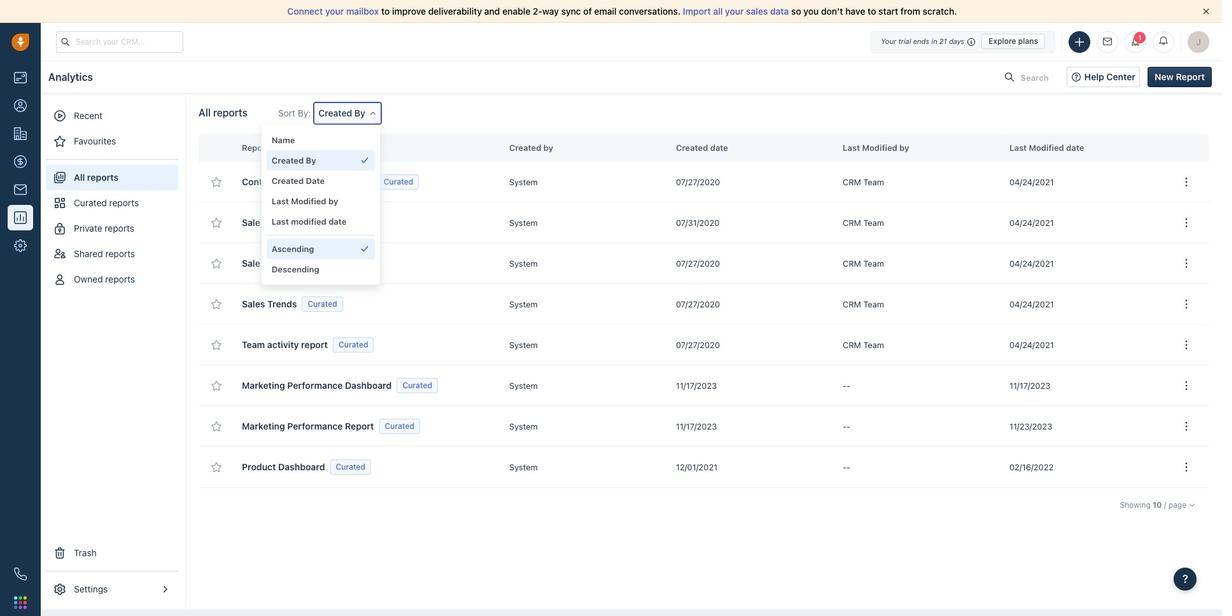Task type: locate. For each thing, give the bounding box(es) containing it.
explore plans
[[989, 36, 1038, 46]]

sales
[[746, 6, 768, 17]]

2 your from the left
[[725, 6, 744, 17]]

deliverability
[[428, 6, 482, 17]]

have
[[846, 6, 865, 17]]

1 your from the left
[[325, 6, 344, 17]]

connect your mailbox link
[[287, 6, 381, 17]]

0 horizontal spatial to
[[381, 6, 390, 17]]

improve
[[392, 6, 426, 17]]

days
[[949, 37, 965, 45]]

explore
[[989, 36, 1016, 46]]

your right "all"
[[725, 6, 744, 17]]

Search your CRM... text field
[[56, 31, 183, 53]]

your left mailbox
[[325, 6, 344, 17]]

scratch.
[[923, 6, 957, 17]]

way
[[542, 6, 559, 17]]

2-
[[533, 6, 542, 17]]

you
[[804, 6, 819, 17]]

send email image
[[1103, 38, 1112, 46]]

0 horizontal spatial your
[[325, 6, 344, 17]]

and
[[484, 6, 500, 17]]

your
[[325, 6, 344, 17], [725, 6, 744, 17]]

to left start
[[868, 6, 876, 17]]

in
[[932, 37, 938, 45]]

to
[[381, 6, 390, 17], [868, 6, 876, 17]]

from
[[901, 6, 921, 17]]

so
[[791, 6, 801, 17]]

don't
[[821, 6, 843, 17]]

explore plans link
[[982, 34, 1045, 49]]

1
[[1138, 33, 1142, 41]]

to right mailbox
[[381, 6, 390, 17]]

1 horizontal spatial to
[[868, 6, 876, 17]]

1 horizontal spatial your
[[725, 6, 744, 17]]

import all your sales data link
[[683, 6, 791, 17]]



Task type: describe. For each thing, give the bounding box(es) containing it.
email
[[594, 6, 617, 17]]

connect
[[287, 6, 323, 17]]

of
[[583, 6, 592, 17]]

close image
[[1203, 8, 1210, 15]]

sync
[[561, 6, 581, 17]]

conversations.
[[619, 6, 681, 17]]

mailbox
[[346, 6, 379, 17]]

21
[[940, 37, 947, 45]]

trial
[[899, 37, 911, 45]]

phone element
[[8, 562, 33, 587]]

data
[[770, 6, 789, 17]]

1 to from the left
[[381, 6, 390, 17]]

phone image
[[14, 568, 27, 581]]

all
[[713, 6, 723, 17]]

your trial ends in 21 days
[[881, 37, 965, 45]]

1 link
[[1125, 31, 1147, 53]]

your
[[881, 37, 897, 45]]

plans
[[1018, 36, 1038, 46]]

2 to from the left
[[868, 6, 876, 17]]

freshworks switcher image
[[14, 596, 27, 609]]

enable
[[502, 6, 531, 17]]

import
[[683, 6, 711, 17]]

start
[[879, 6, 898, 17]]

ends
[[913, 37, 930, 45]]

connect your mailbox to improve deliverability and enable 2-way sync of email conversations. import all your sales data so you don't have to start from scratch.
[[287, 6, 957, 17]]



Task type: vqa. For each thing, say whether or not it's contained in the screenshot.
1 link
yes



